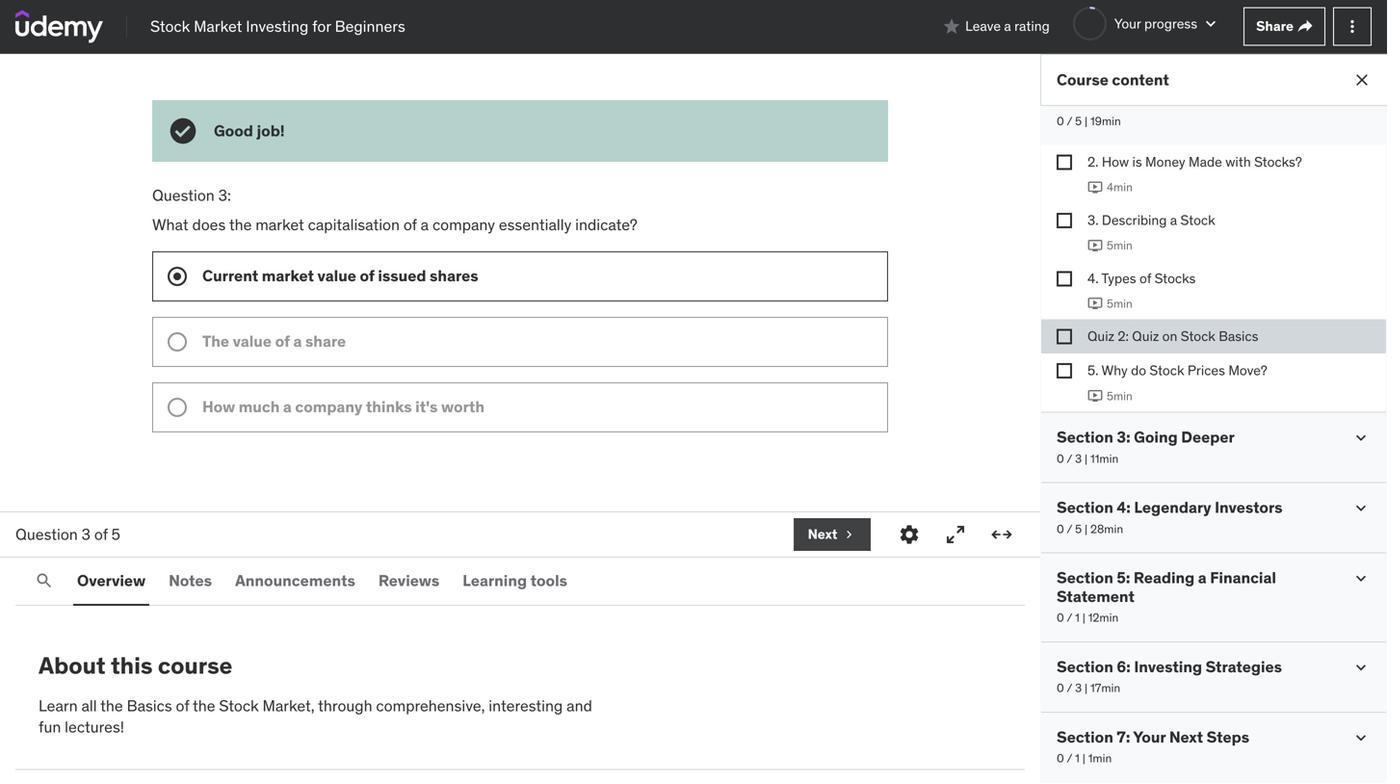 Task type: vqa. For each thing, say whether or not it's contained in the screenshot.
the bottommost the How
yes



Task type: describe. For each thing, give the bounding box(es) containing it.
why
[[1102, 362, 1128, 379]]

5:
[[1117, 568, 1130, 588]]

your progress
[[1114, 15, 1197, 32]]

stocks
[[1155, 269, 1196, 287]]

of inside the question 3: what does the market capitalisation of a company essentially indicate?
[[403, 215, 417, 234]]

0 inside section 5: reading a financial statement 0 / 1 | 12min
[[1057, 610, 1064, 625]]

about this course
[[39, 651, 233, 680]]

3: for question
[[218, 185, 231, 205]]

3 for section 6: investing strategies
[[1075, 681, 1082, 695]]

1 vertical spatial value
[[233, 331, 272, 351]]

company inside "group"
[[295, 397, 362, 416]]

deeper
[[1181, 427, 1235, 447]]

rating
[[1014, 18, 1050, 35]]

all
[[81, 696, 97, 716]]

a right much at the bottom left of page
[[283, 397, 292, 416]]

| for section 4: legendary investors
[[1085, 521, 1088, 536]]

a right describing
[[1170, 211, 1177, 229]]

small image for section 4: legendary investors
[[1351, 499, 1371, 518]]

next button
[[794, 518, 871, 551]]

share
[[305, 331, 346, 351]]

leave
[[965, 18, 1001, 35]]

about
[[39, 651, 106, 680]]

move?
[[1228, 362, 1267, 379]]

learning
[[463, 571, 527, 590]]

5min for describing
[[1107, 238, 1133, 253]]

small image inside your progress dropdown button
[[1201, 14, 1221, 33]]

1 quiz from the left
[[1088, 328, 1115, 345]]

your progress button
[[1073, 7, 1221, 41]]

0 inside section 7: your next steps 0 / 1 | 1min
[[1057, 751, 1064, 766]]

19min
[[1090, 114, 1121, 129]]

progress
[[1144, 15, 1197, 32]]

market inside "group"
[[262, 266, 314, 285]]

settings image
[[898, 523, 921, 546]]

next inside button
[[808, 526, 837, 543]]

section 3: going deeper 0 / 3 | 11min
[[1057, 427, 1235, 466]]

tools
[[530, 571, 567, 590]]

stock inside learn all the basics of the stock market, through comprehensive, interesting and fun lectures!
[[219, 696, 259, 716]]

how much a company thinks it's worth
[[202, 397, 485, 416]]

share
[[1256, 17, 1294, 35]]

content
[[1112, 70, 1169, 89]]

what does the market capitalisation of a company essentially indicate? group
[[152, 251, 888, 432]]

much
[[239, 397, 280, 416]]

3.
[[1088, 211, 1099, 229]]

stock inside the section 2: stock basics 0 / 5 | 19min
[[1134, 90, 1177, 110]]

shares
[[430, 266, 478, 285]]

basics for learn all the basics of the stock market, through comprehensive, interesting and fun lectures!
[[127, 696, 172, 716]]

is
[[1132, 153, 1142, 170]]

2.
[[1088, 153, 1099, 170]]

indicate?
[[575, 215, 637, 234]]

small image for section 5: reading a financial statement
[[1351, 569, 1371, 588]]

6:
[[1117, 657, 1131, 677]]

actions image
[[1343, 17, 1362, 36]]

7:
[[1117, 727, 1130, 747]]

5min for types
[[1107, 296, 1133, 311]]

question 3: what does the market capitalisation of a company essentially indicate?
[[152, 185, 641, 234]]

17min
[[1090, 681, 1120, 695]]

course content
[[1057, 70, 1169, 89]]

4.
[[1088, 269, 1099, 287]]

section 6: investing strategies button
[[1057, 657, 1282, 677]]

money
[[1145, 153, 1185, 170]]

play why do stock prices move? image
[[1088, 388, 1103, 404]]

stock right the on
[[1181, 328, 1216, 345]]

it's
[[415, 397, 438, 416]]

1 inside section 5: reading a financial statement 0 / 1 | 12min
[[1075, 610, 1080, 625]]

market inside the question 3: what does the market capitalisation of a company essentially indicate?
[[255, 215, 304, 234]]

through
[[318, 696, 372, 716]]

investors
[[1215, 498, 1283, 517]]

market
[[194, 16, 242, 36]]

reviews button
[[375, 558, 443, 604]]

beginners
[[335, 16, 405, 36]]

section 5: reading a financial statement button
[[1057, 568, 1336, 606]]

learning tools
[[463, 571, 567, 590]]

section 2: stock basics 0 / 5 | 19min
[[1057, 90, 1229, 129]]

thinks
[[366, 397, 412, 416]]

1 vertical spatial basics
[[1219, 328, 1258, 345]]

4:
[[1117, 498, 1131, 517]]

section 7: your next steps 0 / 1 | 1min
[[1057, 727, 1249, 766]]

quiz 2: quiz on stock basics
[[1088, 328, 1258, 345]]

the
[[202, 331, 229, 351]]

| for section 6: investing strategies
[[1085, 681, 1088, 695]]

your inside section 7: your next steps 0 / 1 | 1min
[[1133, 727, 1166, 747]]

2: for section
[[1117, 90, 1130, 110]]

stock left market
[[150, 16, 190, 36]]

next inside section 7: your next steps 0 / 1 | 1min
[[1169, 727, 1203, 747]]

for
[[312, 16, 331, 36]]

course
[[158, 651, 233, 680]]

/ for section 6: investing strategies
[[1067, 681, 1072, 695]]

3: for section
[[1117, 427, 1131, 447]]

stock market investing for beginners link
[[150, 16, 405, 37]]

reviews
[[378, 571, 440, 590]]

stocks?
[[1254, 153, 1302, 170]]

/ for section 2: stock basics
[[1067, 114, 1072, 129]]

of inside learn all the basics of the stock market, through comprehensive, interesting and fun lectures!
[[176, 696, 189, 716]]

announcements
[[235, 571, 355, 590]]

small image for section 7: your next steps
[[1351, 728, 1371, 747]]

section for section 5: reading a financial statement
[[1057, 568, 1113, 588]]

investing for for
[[246, 16, 309, 36]]

5 for section 4: legendary investors
[[1075, 521, 1082, 536]]

describing
[[1102, 211, 1167, 229]]

the value of a share
[[202, 331, 346, 351]]

| inside section 7: your next steps 0 / 1 | 1min
[[1082, 751, 1085, 766]]

job!
[[257, 121, 285, 141]]

1 inside section 7: your next steps 0 / 1 | 1min
[[1075, 751, 1080, 766]]

types
[[1101, 269, 1136, 287]]

close course content sidebar image
[[1352, 70, 1372, 90]]

made
[[1189, 153, 1222, 170]]

comprehensive,
[[376, 696, 485, 716]]

learning tools button
[[459, 558, 571, 604]]

strategies
[[1206, 657, 1282, 677]]

small image for section 6: investing strategies
[[1351, 658, 1371, 677]]

5.
[[1088, 362, 1099, 379]]

notes
[[169, 571, 212, 590]]

small image for section 3: going deeper
[[1351, 428, 1371, 448]]

5 up overview
[[111, 524, 120, 544]]

5min for why
[[1107, 389, 1133, 403]]

notes button
[[165, 558, 216, 604]]

the inside the question 3: what does the market capitalisation of a company essentially indicate?
[[229, 215, 252, 234]]

2 vertical spatial xsmall image
[[1057, 329, 1072, 345]]

expanded view image
[[990, 523, 1013, 546]]

0 for section 4: legendary investors
[[1057, 521, 1064, 536]]

of left issued
[[360, 266, 375, 285]]

play describing a stock image
[[1088, 238, 1103, 253]]

section 5: reading a financial statement 0 / 1 | 12min
[[1057, 568, 1276, 625]]

share button
[[1244, 7, 1325, 46]]

good job!
[[214, 121, 285, 141]]



Task type: locate. For each thing, give the bounding box(es) containing it.
market right current
[[262, 266, 314, 285]]

2:
[[1117, 90, 1130, 110], [1118, 328, 1129, 345]]

section inside the section 2: stock basics 0 / 5 | 19min
[[1057, 90, 1113, 110]]

capitalisation
[[308, 215, 400, 234]]

1 vertical spatial your
[[1133, 727, 1166, 747]]

on
[[1162, 328, 1177, 345]]

3 up overview
[[82, 524, 91, 544]]

section for section 6: investing strategies
[[1057, 657, 1113, 677]]

0 inside the section 2: stock basics 0 / 5 | 19min
[[1057, 114, 1064, 129]]

the
[[229, 215, 252, 234], [100, 696, 123, 716], [193, 696, 215, 716]]

your inside dropdown button
[[1114, 15, 1141, 32]]

your right 7:
[[1133, 727, 1166, 747]]

/ inside the section 2: stock basics 0 / 5 | 19min
[[1067, 114, 1072, 129]]

and
[[567, 696, 592, 716]]

3 left 17min
[[1075, 681, 1082, 695]]

12min
[[1088, 610, 1119, 625]]

/ inside section 5: reading a financial statement 0 / 1 | 12min
[[1067, 610, 1072, 625]]

0 for section 2: stock basics
[[1057, 114, 1064, 129]]

| for section 2: stock basics
[[1085, 114, 1088, 129]]

2 1 from the top
[[1075, 751, 1080, 766]]

course
[[1057, 70, 1109, 89]]

fun
[[39, 717, 61, 737]]

1 horizontal spatial next
[[1169, 727, 1203, 747]]

1 vertical spatial company
[[295, 397, 362, 416]]

2. how is money made with stocks?
[[1088, 153, 1302, 170]]

of right types
[[1140, 269, 1151, 287]]

issued
[[378, 266, 426, 285]]

udemy image
[[15, 10, 103, 43]]

0
[[1057, 114, 1064, 129], [1057, 451, 1064, 466], [1057, 521, 1064, 536], [1057, 610, 1064, 625], [1057, 681, 1064, 695], [1057, 751, 1064, 766]]

section up the 28min
[[1057, 498, 1113, 517]]

a inside section 5: reading a financial statement 0 / 1 | 12min
[[1198, 568, 1207, 588]]

1 vertical spatial 2:
[[1118, 328, 1129, 345]]

1 vertical spatial next
[[1169, 727, 1203, 747]]

basics
[[1180, 90, 1229, 110], [1219, 328, 1258, 345], [127, 696, 172, 716]]

3 inside section 3: going deeper 0 / 3 | 11min
[[1075, 451, 1082, 466]]

4 / from the top
[[1067, 610, 1072, 625]]

5min right play why do stock prices move? icon
[[1107, 389, 1133, 403]]

does
[[192, 215, 226, 234]]

1 0 from the top
[[1057, 114, 1064, 129]]

3 0 from the top
[[1057, 521, 1064, 536]]

a inside the question 3: what does the market capitalisation of a company essentially indicate?
[[421, 215, 429, 234]]

basics down about this course
[[127, 696, 172, 716]]

0 vertical spatial basics
[[1180, 90, 1229, 110]]

play how is money made with stocks? image
[[1088, 180, 1103, 195]]

your
[[1114, 15, 1141, 32], [1133, 727, 1166, 747]]

xsmall image left 3.
[[1057, 213, 1072, 228]]

basics inside learn all the basics of the stock market, through comprehensive, interesting and fun lectures!
[[127, 696, 172, 716]]

2 5min from the top
[[1107, 296, 1133, 311]]

1 section from the top
[[1057, 90, 1113, 110]]

next left the settings image
[[808, 526, 837, 543]]

small image inside leave a rating button
[[942, 17, 961, 36]]

quiz
[[1088, 328, 1115, 345], [1132, 328, 1159, 345]]

section up 1min
[[1057, 727, 1113, 747]]

section 4: legendary investors button
[[1057, 498, 1283, 517]]

3 / from the top
[[1067, 521, 1072, 536]]

learn
[[39, 696, 78, 716]]

0 left the 28min
[[1057, 521, 1064, 536]]

6 / from the top
[[1067, 751, 1072, 766]]

0 left 1min
[[1057, 751, 1064, 766]]

small image
[[1201, 14, 1221, 33], [942, 17, 961, 36], [1351, 428, 1371, 448], [1351, 499, 1371, 518], [1351, 728, 1371, 747]]

going
[[1134, 427, 1178, 447]]

section 7: your next steps button
[[1057, 727, 1249, 747]]

3 left 11min on the bottom right of page
[[1075, 451, 1082, 466]]

| left 17min
[[1085, 681, 1088, 695]]

1 vertical spatial xsmall image
[[1057, 155, 1072, 170]]

1 vertical spatial market
[[262, 266, 314, 285]]

1 horizontal spatial company
[[432, 215, 495, 234]]

basics inside the section 2: stock basics 0 / 5 | 19min
[[1180, 90, 1229, 110]]

5 left the 28min
[[1075, 521, 1082, 536]]

| left 11min on the bottom right of page
[[1085, 451, 1088, 466]]

the right all
[[100, 696, 123, 716]]

2 vertical spatial 3
[[1075, 681, 1082, 695]]

steps
[[1207, 727, 1249, 747]]

a right reading
[[1198, 568, 1207, 588]]

section for section 4: legendary investors
[[1057, 498, 1113, 517]]

| inside section 6: investing strategies 0 / 3 | 17min
[[1085, 681, 1088, 695]]

stock left market,
[[219, 696, 259, 716]]

3 for section 3: going deeper
[[1075, 451, 1082, 466]]

5 inside the section 2: stock basics 0 / 5 | 19min
[[1075, 114, 1082, 129]]

financial
[[1210, 568, 1276, 588]]

play types of stocks image
[[1088, 296, 1103, 311]]

1 5min from the top
[[1107, 238, 1133, 253]]

worth
[[441, 397, 485, 416]]

| for section 3: going deeper
[[1085, 451, 1088, 466]]

1 left the 12min
[[1075, 610, 1080, 625]]

1 horizontal spatial how
[[1102, 153, 1129, 170]]

sidebar element
[[1040, 0, 1387, 783]]

investing inside section 6: investing strategies 0 / 3 | 17min
[[1134, 657, 1202, 677]]

how left is
[[1102, 153, 1129, 170]]

4min
[[1107, 180, 1133, 195]]

what
[[152, 215, 188, 234]]

of left share
[[275, 331, 290, 351]]

5 section from the top
[[1057, 657, 1113, 677]]

how left much at the bottom left of page
[[202, 397, 235, 416]]

1 1 from the top
[[1075, 610, 1080, 625]]

quiz down play types of stocks icon
[[1088, 328, 1115, 345]]

0 vertical spatial next
[[808, 526, 837, 543]]

1 vertical spatial 3:
[[1117, 427, 1131, 447]]

question inside the question 3: what does the market capitalisation of a company essentially indicate?
[[152, 185, 215, 205]]

essentially
[[499, 215, 572, 234]]

3 inside section 6: investing strategies 0 / 3 | 17min
[[1075, 681, 1082, 695]]

of inside sidebar element
[[1140, 269, 1151, 287]]

basics up made
[[1180, 90, 1229, 110]]

basics for section 2: stock basics 0 / 5 | 19min
[[1180, 90, 1229, 110]]

section up 17min
[[1057, 657, 1113, 677]]

investing right 6: on the right of page
[[1134, 657, 1202, 677]]

3: inside the question 3: what does the market capitalisation of a company essentially indicate?
[[218, 185, 231, 205]]

/ for section 4: legendary investors
[[1067, 521, 1072, 536]]

0 horizontal spatial 3:
[[218, 185, 231, 205]]

4 section from the top
[[1057, 568, 1113, 588]]

section down course
[[1057, 90, 1113, 110]]

xsmall image
[[1298, 19, 1313, 34], [1057, 155, 1072, 170], [1057, 329, 1072, 345]]

stock down the "content"
[[1134, 90, 1177, 110]]

section inside section 6: investing strategies 0 / 3 | 17min
[[1057, 657, 1113, 677]]

market
[[255, 215, 304, 234], [262, 266, 314, 285]]

0 horizontal spatial investing
[[246, 16, 309, 36]]

search image
[[35, 571, 54, 590]]

market right does at the top
[[255, 215, 304, 234]]

/ inside section 4: legendary investors 0 / 5 | 28min
[[1067, 521, 1072, 536]]

prices
[[1188, 362, 1225, 379]]

question up what
[[152, 185, 215, 205]]

small image for section 2: stock basics
[[1351, 91, 1371, 110]]

/ left 19min
[[1067, 114, 1072, 129]]

section for section 7: your next steps
[[1057, 727, 1113, 747]]

section inside section 5: reading a financial statement 0 / 1 | 12min
[[1057, 568, 1113, 588]]

0 vertical spatial 3:
[[218, 185, 231, 205]]

0 inside section 4: legendary investors 0 / 5 | 28min
[[1057, 521, 1064, 536]]

question for question 3: what does the market capitalisation of a company essentially indicate?
[[152, 185, 215, 205]]

/ left 1min
[[1067, 751, 1072, 766]]

0 inside section 3: going deeper 0 / 3 | 11min
[[1057, 451, 1064, 466]]

overview
[[77, 571, 146, 590]]

fullscreen image
[[944, 523, 967, 546]]

section inside section 3: going deeper 0 / 3 | 11min
[[1057, 427, 1113, 447]]

1 vertical spatial small image
[[1351, 569, 1371, 588]]

0 horizontal spatial how
[[202, 397, 235, 416]]

/ left 11min on the bottom right of page
[[1067, 451, 1072, 466]]

question 3 of 5
[[15, 524, 120, 544]]

0 for section 3: going deeper
[[1057, 451, 1064, 466]]

0 vertical spatial company
[[432, 215, 495, 234]]

how inside sidebar element
[[1102, 153, 1129, 170]]

interesting
[[489, 696, 563, 716]]

section inside section 7: your next steps 0 / 1 | 1min
[[1057, 727, 1113, 747]]

announcements button
[[231, 558, 359, 604]]

5. why do stock prices move?
[[1088, 362, 1267, 379]]

xsmall image for 3. describing a stock
[[1057, 213, 1072, 228]]

5
[[1075, 114, 1082, 129], [1075, 521, 1082, 536], [111, 524, 120, 544]]

your left the progress
[[1114, 15, 1141, 32]]

this
[[111, 651, 153, 680]]

1 small image from the top
[[1351, 91, 1371, 110]]

lectures!
[[65, 717, 124, 737]]

section 4: legendary investors 0 / 5 | 28min
[[1057, 498, 1283, 536]]

0 down the statement
[[1057, 610, 1064, 625]]

5 0 from the top
[[1057, 681, 1064, 695]]

/ for section 3: going deeper
[[1067, 451, 1072, 466]]

quiz left the on
[[1132, 328, 1159, 345]]

0 vertical spatial xsmall image
[[1298, 19, 1313, 34]]

0 horizontal spatial company
[[295, 397, 362, 416]]

3 section from the top
[[1057, 498, 1113, 517]]

4. types of stocks
[[1088, 269, 1196, 287]]

0 horizontal spatial quiz
[[1088, 328, 1115, 345]]

xsmall image left 4.
[[1057, 271, 1072, 286]]

a inside button
[[1004, 18, 1011, 35]]

3
[[1075, 451, 1082, 466], [82, 524, 91, 544], [1075, 681, 1082, 695]]

1 horizontal spatial investing
[[1134, 657, 1202, 677]]

/ down the statement
[[1067, 610, 1072, 625]]

0 horizontal spatial value
[[233, 331, 272, 351]]

statement
[[1057, 586, 1135, 606]]

1 horizontal spatial question
[[152, 185, 215, 205]]

2 horizontal spatial the
[[229, 215, 252, 234]]

stock market investing for beginners
[[150, 16, 405, 36]]

section for section 3: going deeper
[[1057, 427, 1113, 447]]

6 0 from the top
[[1057, 751, 1064, 766]]

5 for section 2: stock basics
[[1075, 114, 1082, 129]]

1 vertical spatial question
[[15, 524, 78, 544]]

3. describing a stock
[[1088, 211, 1215, 229]]

| left the 12min
[[1082, 610, 1085, 625]]

0 horizontal spatial next
[[808, 526, 837, 543]]

1 vertical spatial how
[[202, 397, 235, 416]]

2 0 from the top
[[1057, 451, 1064, 466]]

basics up move?
[[1219, 328, 1258, 345]]

2: down course content on the top
[[1117, 90, 1130, 110]]

the down course
[[193, 696, 215, 716]]

11min
[[1090, 451, 1119, 466]]

| inside section 5: reading a financial statement 0 / 1 | 12min
[[1082, 610, 1085, 625]]

a left share
[[293, 331, 302, 351]]

section inside section 4: legendary investors 0 / 5 | 28min
[[1057, 498, 1113, 517]]

1min
[[1088, 751, 1112, 766]]

xsmall image left the settings image
[[841, 527, 857, 542]]

5min right 'play describing a stock' icon
[[1107, 238, 1133, 253]]

a left rating at the top right of the page
[[1004, 18, 1011, 35]]

/ left the 28min
[[1067, 521, 1072, 536]]

section left 5:
[[1057, 568, 1113, 588]]

question for question 3 of 5
[[15, 524, 78, 544]]

a up issued
[[421, 215, 429, 234]]

| left 1min
[[1082, 751, 1085, 766]]

legendary
[[1134, 498, 1211, 517]]

0 left 17min
[[1057, 681, 1064, 695]]

0 vertical spatial investing
[[246, 16, 309, 36]]

3: inside section 3: going deeper 0 / 3 | 11min
[[1117, 427, 1131, 447]]

0 left 19min
[[1057, 114, 1064, 129]]

good
[[214, 121, 253, 141]]

how inside what does the market capitalisation of a company essentially indicate? "group"
[[202, 397, 235, 416]]

1 vertical spatial 3
[[82, 524, 91, 544]]

section up 11min on the bottom right of page
[[1057, 427, 1113, 447]]

3 small image from the top
[[1351, 658, 1371, 677]]

2 section from the top
[[1057, 427, 1113, 447]]

section 6: investing strategies 0 / 3 | 17min
[[1057, 657, 1282, 695]]

1 vertical spatial 1
[[1075, 751, 1080, 766]]

small image
[[1351, 91, 1371, 110], [1351, 569, 1371, 588], [1351, 658, 1371, 677]]

question up search image
[[15, 524, 78, 544]]

xsmall image
[[1057, 213, 1072, 228], [1057, 271, 1072, 286], [1057, 363, 1072, 379], [841, 527, 857, 542]]

5min right play types of stocks icon
[[1107, 296, 1133, 311]]

overview button
[[73, 558, 149, 604]]

/ inside section 6: investing strategies 0 / 3 | 17min
[[1067, 681, 1072, 695]]

0 horizontal spatial the
[[100, 696, 123, 716]]

xsmall image inside share button
[[1298, 19, 1313, 34]]

3: up does at the top
[[218, 185, 231, 205]]

2: inside the section 2: stock basics 0 / 5 | 19min
[[1117, 90, 1130, 110]]

stock right do
[[1150, 362, 1184, 379]]

2 small image from the top
[[1351, 569, 1371, 588]]

0 for section 6: investing strategies
[[1057, 681, 1064, 695]]

section for section 2: stock basics
[[1057, 90, 1113, 110]]

2 vertical spatial basics
[[127, 696, 172, 716]]

0 vertical spatial 1
[[1075, 610, 1080, 625]]

0 left 11min on the bottom right of page
[[1057, 451, 1064, 466]]

investing left for
[[246, 16, 309, 36]]

0 vertical spatial question
[[152, 185, 215, 205]]

0 vertical spatial market
[[255, 215, 304, 234]]

2 vertical spatial 5min
[[1107, 389, 1133, 403]]

0 vertical spatial 2:
[[1117, 90, 1130, 110]]

6 section from the top
[[1057, 727, 1113, 747]]

0 inside section 6: investing strategies 0 / 3 | 17min
[[1057, 681, 1064, 695]]

value right the the
[[233, 331, 272, 351]]

of down course
[[176, 696, 189, 716]]

2: up the why at top right
[[1118, 328, 1129, 345]]

3 5min from the top
[[1107, 389, 1133, 403]]

of up overview
[[94, 524, 108, 544]]

investing for strategies
[[1134, 657, 1202, 677]]

2 vertical spatial small image
[[1351, 658, 1371, 677]]

2: for quiz
[[1118, 328, 1129, 345]]

| inside section 3: going deeper 0 / 3 | 11min
[[1085, 451, 1088, 466]]

current
[[202, 266, 258, 285]]

28min
[[1090, 521, 1123, 536]]

xsmall image inside the next button
[[841, 527, 857, 542]]

leave a rating
[[965, 18, 1050, 35]]

2 quiz from the left
[[1132, 328, 1159, 345]]

1 vertical spatial investing
[[1134, 657, 1202, 677]]

the right does at the top
[[229, 215, 252, 234]]

0 vertical spatial your
[[1114, 15, 1141, 32]]

2 / from the top
[[1067, 451, 1072, 466]]

company inside the question 3: what does the market capitalisation of a company essentially indicate?
[[432, 215, 495, 234]]

company left thinks
[[295, 397, 362, 416]]

value down 'capitalisation' at the top left
[[317, 266, 356, 285]]

xsmall image for 5. why do stock prices move?
[[1057, 363, 1072, 379]]

/ left 17min
[[1067, 681, 1072, 695]]

1 / from the top
[[1067, 114, 1072, 129]]

section 2: stock basics button
[[1057, 90, 1229, 110]]

3:
[[218, 185, 231, 205], [1117, 427, 1131, 447]]

0 vertical spatial 5min
[[1107, 238, 1133, 253]]

xsmall image left 5. at the right of the page
[[1057, 363, 1072, 379]]

5 left 19min
[[1075, 114, 1082, 129]]

| inside the section 2: stock basics 0 / 5 | 19min
[[1085, 114, 1088, 129]]

reading
[[1134, 568, 1195, 588]]

xsmall image for 4. types of stocks
[[1057, 271, 1072, 286]]

5 inside section 4: legendary investors 0 / 5 | 28min
[[1075, 521, 1082, 536]]

stock
[[150, 16, 190, 36], [1134, 90, 1177, 110], [1181, 211, 1215, 229], [1181, 328, 1216, 345], [1150, 362, 1184, 379], [219, 696, 259, 716]]

company up shares
[[432, 215, 495, 234]]

0 horizontal spatial question
[[15, 524, 78, 544]]

market,
[[263, 696, 315, 716]]

1 horizontal spatial the
[[193, 696, 215, 716]]

1 left 1min
[[1075, 751, 1080, 766]]

next left the steps in the bottom of the page
[[1169, 727, 1203, 747]]

1 horizontal spatial value
[[317, 266, 356, 285]]

value
[[317, 266, 356, 285], [233, 331, 272, 351]]

4 0 from the top
[[1057, 610, 1064, 625]]

5 / from the top
[[1067, 681, 1072, 695]]

| inside section 4: legendary investors 0 / 5 | 28min
[[1085, 521, 1088, 536]]

stock down 2. how is money made with stocks?
[[1181, 211, 1215, 229]]

learn all the basics of the stock market, through comprehensive, interesting and fun lectures!
[[39, 696, 592, 737]]

/ inside section 7: your next steps 0 / 1 | 1min
[[1067, 751, 1072, 766]]

1 vertical spatial 5min
[[1107, 296, 1133, 311]]

1 horizontal spatial quiz
[[1132, 328, 1159, 345]]

0 vertical spatial how
[[1102, 153, 1129, 170]]

of up issued
[[403, 215, 417, 234]]

/ inside section 3: going deeper 0 / 3 | 11min
[[1067, 451, 1072, 466]]

0 vertical spatial small image
[[1351, 91, 1371, 110]]

3: up 11min on the bottom right of page
[[1117, 427, 1131, 447]]

| left 19min
[[1085, 114, 1088, 129]]

0 vertical spatial value
[[317, 266, 356, 285]]

1 horizontal spatial 3:
[[1117, 427, 1131, 447]]

0 vertical spatial 3
[[1075, 451, 1082, 466]]

| left the 28min
[[1085, 521, 1088, 536]]



